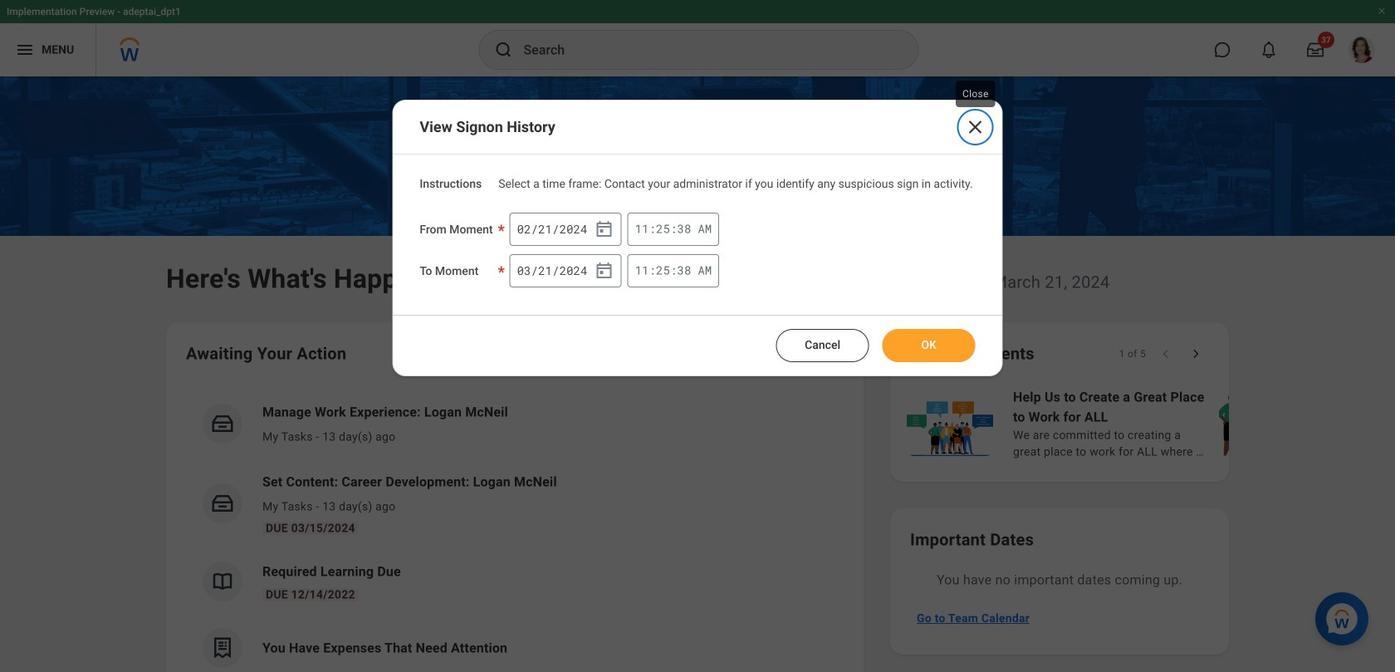 Task type: vqa. For each thing, say whether or not it's contained in the screenshot.
dialog
yes



Task type: describe. For each thing, give the bounding box(es) containing it.
1 calendar image from the top
[[594, 219, 614, 239]]

book open image
[[210, 569, 235, 594]]

0 horizontal spatial list
[[186, 389, 844, 672]]

group for 1st the calendar image from the bottom of the page minute spin button
[[510, 254, 622, 287]]

2 calendar image from the top
[[594, 261, 614, 281]]

x image
[[966, 117, 986, 137]]

second spin button for 1st the calendar image from the bottom of the page minute spin button
[[677, 263, 691, 277]]

second spin button for minute spin button for first the calendar image
[[677, 222, 691, 236]]

chevron right small image
[[1188, 346, 1204, 362]]

close environment banner image
[[1377, 6, 1387, 16]]



Task type: locate. For each thing, give the bounding box(es) containing it.
before or after midday spin button
[[698, 221, 712, 236], [698, 262, 712, 278]]

1 second spin button from the top
[[677, 222, 691, 236]]

2 before or after midday spin button from the top
[[698, 262, 712, 278]]

1 vertical spatial before or after midday spin button
[[698, 262, 712, 278]]

notifications large image
[[1261, 42, 1278, 58]]

status
[[1119, 347, 1146, 361]]

hour spin button for 1st the calendar image from the bottom of the page minute spin button
[[635, 263, 649, 277]]

1 vertical spatial minute spin button
[[656, 263, 670, 277]]

chevron left small image
[[1158, 346, 1175, 362]]

minute spin button
[[656, 222, 670, 236], [656, 263, 670, 277]]

before or after midday spin button for second spin button corresponding to 1st the calendar image from the bottom of the page minute spin button
[[698, 262, 712, 278]]

before or after midday spin button for minute spin button for first the calendar image's second spin button
[[698, 221, 712, 236]]

search image
[[494, 40, 514, 60]]

2 hour spin button from the top
[[635, 263, 649, 277]]

group
[[510, 212, 622, 246], [510, 254, 622, 287]]

0 vertical spatial minute spin button
[[656, 222, 670, 236]]

0 vertical spatial group
[[510, 212, 622, 246]]

2 group from the top
[[510, 254, 622, 287]]

1 minute spin button from the top
[[656, 222, 670, 236]]

0 vertical spatial calendar image
[[594, 219, 614, 239]]

1 hour spin button from the top
[[635, 222, 649, 236]]

minute spin button for first the calendar image
[[656, 222, 670, 236]]

1 before or after midday spin button from the top
[[698, 221, 712, 236]]

2 minute spin button from the top
[[656, 263, 670, 277]]

1 vertical spatial second spin button
[[677, 263, 691, 277]]

main content
[[0, 76, 1396, 672]]

tooltip
[[953, 77, 999, 110]]

calendar image
[[594, 219, 614, 239], [594, 261, 614, 281]]

dashboard expenses image
[[210, 635, 235, 660]]

minute spin button for 1st the calendar image from the bottom of the page
[[656, 263, 670, 277]]

banner
[[0, 0, 1396, 76]]

inbox large image
[[1307, 42, 1324, 58]]

1 vertical spatial calendar image
[[594, 261, 614, 281]]

inbox image
[[210, 491, 235, 516]]

0 vertical spatial second spin button
[[677, 222, 691, 236]]

1 vertical spatial hour spin button
[[635, 263, 649, 277]]

list
[[904, 385, 1396, 462], [186, 389, 844, 672]]

0 vertical spatial before or after midday spin button
[[698, 221, 712, 236]]

1 vertical spatial group
[[510, 254, 622, 287]]

dialog
[[392, 100, 1003, 376]]

hour spin button
[[635, 222, 649, 236], [635, 263, 649, 277]]

1 group from the top
[[510, 212, 622, 246]]

2 second spin button from the top
[[677, 263, 691, 277]]

second spin button
[[677, 222, 691, 236], [677, 263, 691, 277]]

inbox image
[[210, 411, 235, 436]]

profile logan mcneil element
[[1339, 32, 1386, 68]]

1 horizontal spatial list
[[904, 385, 1396, 462]]

hour spin button for minute spin button for first the calendar image
[[635, 222, 649, 236]]

0 vertical spatial hour spin button
[[635, 222, 649, 236]]

group for minute spin button for first the calendar image
[[510, 212, 622, 246]]



